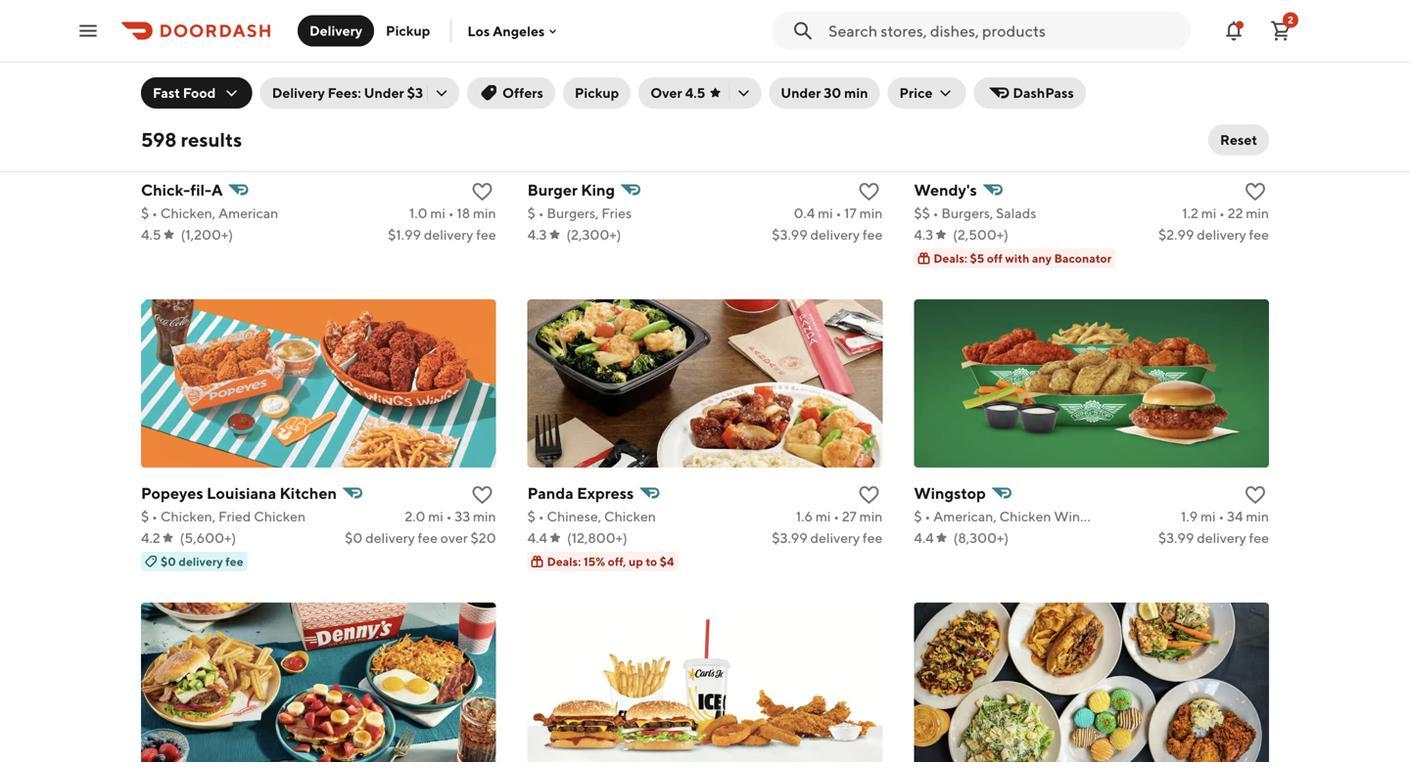 Task type: describe. For each thing, give the bounding box(es) containing it.
fee for panda express
[[863, 530, 883, 546]]

fees:
[[328, 85, 361, 101]]

1.6 mi • 27 min
[[796, 509, 883, 525]]

off
[[987, 252, 1003, 265]]

chick-
[[141, 181, 190, 199]]

$3.99 for king
[[772, 227, 808, 243]]

burger
[[528, 181, 578, 199]]

2 button
[[1261, 11, 1301, 50]]

1.9
[[1181, 509, 1198, 525]]

$3.99 delivery fee for king
[[772, 227, 883, 243]]

mi for burger king
[[818, 205, 833, 221]]

(1,200+)
[[181, 227, 233, 243]]

1 chicken from the left
[[254, 509, 306, 525]]

under 30 min
[[781, 85, 868, 101]]

off,
[[608, 555, 626, 569]]

chicken, for popeyes
[[160, 509, 216, 525]]

27
[[842, 509, 857, 525]]

fee down (5,600+)
[[226, 555, 243, 569]]

delivery button
[[298, 15, 374, 47]]

$ down wingstop
[[914, 509, 922, 525]]

min for popeyes louisiana kitchen
[[473, 509, 496, 525]]

wings
[[1054, 509, 1094, 525]]

mi for popeyes louisiana kitchen
[[428, 509, 443, 525]]

$3.99 delivery fee down 1.9 mi • 34 min
[[1158, 530, 1269, 546]]

$ • chinese, chicken
[[528, 509, 656, 525]]

$$ • burgers, salads
[[914, 205, 1037, 221]]

$ for popeyes
[[141, 509, 149, 525]]

$1.99 delivery fee
[[388, 227, 496, 243]]

$1.99
[[388, 227, 421, 243]]

2.0 mi • 33 min
[[405, 509, 496, 525]]

results
[[181, 128, 242, 151]]

min for wendy's
[[1246, 205, 1269, 221]]

$ • burgers, fries
[[528, 205, 632, 221]]

min for panda express
[[860, 509, 883, 525]]

fee for burger king
[[863, 227, 883, 243]]

delivery for wingstop
[[1197, 530, 1247, 546]]

min inside button
[[844, 85, 868, 101]]

$5
[[970, 252, 985, 265]]

1 horizontal spatial pickup
[[575, 85, 619, 101]]

• left 27
[[834, 509, 839, 525]]

4.4 for wingstop
[[914, 530, 934, 546]]

under 30 min button
[[769, 77, 880, 109]]

1.2 mi • 22 min
[[1182, 205, 1269, 221]]

fee for wingstop
[[1249, 530, 1269, 546]]

4.5 inside button
[[685, 85, 705, 101]]

burgers, for wendy's
[[941, 205, 993, 221]]

(2,300+)
[[566, 227, 621, 243]]

fee for chick-fil-a
[[476, 227, 496, 243]]

panda
[[528, 484, 574, 503]]

min for chick-fil-a
[[473, 205, 496, 221]]

los
[[468, 23, 490, 39]]

delivery for burger king
[[810, 227, 860, 243]]

$3
[[407, 85, 423, 101]]

offers button
[[467, 77, 555, 109]]

0 horizontal spatial 4.5
[[141, 227, 161, 243]]

fast food
[[153, 85, 216, 101]]

2
[[1288, 14, 1294, 25]]

any
[[1032, 252, 1052, 265]]

• down "chick-"
[[152, 205, 158, 221]]

0.4 mi • 17 min
[[794, 205, 883, 221]]

$2.99 delivery fee
[[1159, 227, 1269, 243]]

$ for panda
[[528, 509, 536, 525]]

click to add this store to your saved list image for popeyes louisiana kitchen
[[471, 484, 494, 507]]

0.4
[[794, 205, 815, 221]]

• right $$
[[933, 205, 939, 221]]

(5,600+)
[[180, 530, 236, 546]]

up
[[629, 555, 643, 569]]

$2.99
[[1159, 227, 1194, 243]]

offers
[[502, 85, 543, 101]]

(8,300+)
[[954, 530, 1009, 546]]

wingstop
[[914, 484, 986, 503]]

deals: 15% off, up to $4
[[547, 555, 674, 569]]

mi for wendy's
[[1201, 205, 1217, 221]]

mi for wingstop
[[1201, 509, 1216, 525]]

a
[[211, 181, 223, 199]]

• left 33
[[446, 509, 452, 525]]

delivery for delivery
[[309, 23, 362, 39]]

dashpass
[[1013, 85, 1074, 101]]

mi for panda express
[[816, 509, 831, 525]]

baconator
[[1054, 252, 1112, 265]]

reset
[[1220, 132, 1258, 148]]

panda express
[[528, 484, 634, 503]]

express
[[577, 484, 634, 503]]

delivery for panda express
[[810, 530, 860, 546]]

click to add this store to your saved list image for wingstop
[[1244, 484, 1267, 507]]

$$
[[914, 205, 930, 221]]

Store search: begin typing to search for stores available on DoorDash text field
[[829, 20, 1179, 42]]

delivery for wendy's
[[1197, 227, 1247, 243]]

fried
[[218, 509, 251, 525]]

delivery for popeyes louisiana kitchen
[[365, 530, 415, 546]]

22
[[1228, 205, 1243, 221]]

over
[[440, 530, 468, 546]]

fries
[[602, 205, 632, 221]]

1 vertical spatial pickup button
[[563, 77, 631, 109]]

angeles
[[493, 23, 545, 39]]

• left 17
[[836, 205, 842, 221]]

click to add this store to your saved list image
[[471, 180, 494, 204]]

18
[[457, 205, 470, 221]]

salads
[[996, 205, 1037, 221]]

$4
[[660, 555, 674, 569]]

1.6
[[796, 509, 813, 525]]

fast
[[153, 85, 180, 101]]

34
[[1227, 509, 1243, 525]]

• left 34
[[1219, 509, 1224, 525]]



Task type: vqa. For each thing, say whether or not it's contained in the screenshot.
Chick-
yes



Task type: locate. For each thing, give the bounding box(es) containing it.
$ down 'burger' at the left
[[528, 205, 536, 221]]

chick-fil-a
[[141, 181, 223, 199]]

1 vertical spatial chicken,
[[160, 509, 216, 525]]

delivery
[[309, 23, 362, 39], [272, 85, 325, 101]]

1 vertical spatial 4.5
[[141, 227, 161, 243]]

fee down 0.4 mi • 17 min
[[863, 227, 883, 243]]

2 horizontal spatial chicken
[[999, 509, 1051, 525]]

1 vertical spatial pickup
[[575, 85, 619, 101]]

4.5 down "chick-"
[[141, 227, 161, 243]]

0 horizontal spatial chicken
[[254, 509, 306, 525]]

chicken left wings
[[999, 509, 1051, 525]]

delivery down 0.4 mi • 17 min
[[810, 227, 860, 243]]

1 horizontal spatial deals:
[[934, 252, 968, 265]]

$3.99 down 1.6
[[772, 530, 808, 546]]

$​0 delivery fee over $20
[[345, 530, 496, 546]]

min right 22
[[1246, 205, 1269, 221]]

1 burgers, from the left
[[547, 205, 599, 221]]

pickup left over
[[575, 85, 619, 101]]

delivery fees: under $3
[[272, 85, 423, 101]]

delivery down 1.2 mi • 22 min
[[1197, 227, 1247, 243]]

1.0
[[409, 205, 428, 221]]

burgers, for burger king
[[547, 205, 599, 221]]

33
[[455, 509, 470, 525]]

4.4 for panda express
[[528, 530, 547, 546]]

delivery inside button
[[309, 23, 362, 39]]

kitchen
[[280, 484, 337, 503]]

delivery up fees:
[[309, 23, 362, 39]]

1 horizontal spatial 4.3
[[914, 227, 933, 243]]

mi for chick-fil-a
[[430, 205, 446, 221]]

chicken for panda express
[[604, 509, 656, 525]]

1 horizontal spatial 4.5
[[685, 85, 705, 101]]

4.3 down $$
[[914, 227, 933, 243]]

chicken,
[[160, 205, 216, 221], [160, 509, 216, 525]]

$ down panda
[[528, 509, 536, 525]]

• left 22
[[1219, 205, 1225, 221]]

• left 18
[[448, 205, 454, 221]]

delivery left fees:
[[272, 85, 325, 101]]

open menu image
[[76, 19, 100, 43]]

chicken down express
[[604, 509, 656, 525]]

1 vertical spatial deals:
[[547, 555, 581, 569]]

pickup button
[[374, 15, 442, 47], [563, 77, 631, 109]]

with
[[1005, 252, 1030, 265]]

$ for burger
[[528, 205, 536, 221]]

$20
[[471, 530, 496, 546]]

chicken, down popeyes
[[160, 509, 216, 525]]

deals: for panda express
[[547, 555, 581, 569]]

17
[[844, 205, 857, 221]]

chicken
[[254, 509, 306, 525], [604, 509, 656, 525], [999, 509, 1051, 525]]

30
[[824, 85, 842, 101]]

0 vertical spatial delivery
[[309, 23, 362, 39]]

1 4.4 from the left
[[528, 530, 547, 546]]

min right 17
[[860, 205, 883, 221]]

4.4 down chinese,
[[528, 530, 547, 546]]

2 chicken, from the top
[[160, 509, 216, 525]]

price button
[[888, 77, 966, 109]]

under
[[364, 85, 404, 101], [781, 85, 821, 101]]

•
[[152, 205, 158, 221], [448, 205, 454, 221], [538, 205, 544, 221], [836, 205, 842, 221], [933, 205, 939, 221], [1219, 205, 1225, 221], [152, 509, 158, 525], [446, 509, 452, 525], [538, 509, 544, 525], [834, 509, 839, 525], [925, 509, 931, 525], [1219, 509, 1224, 525]]

$3.99 down 1.9
[[1158, 530, 1194, 546]]

mi right 1.6
[[816, 509, 831, 525]]

1 horizontal spatial 4.4
[[914, 530, 934, 546]]

min for wingstop
[[1246, 509, 1269, 525]]

0 vertical spatial 4.5
[[685, 85, 705, 101]]

chicken for wingstop
[[999, 509, 1051, 525]]

$ up 4.2
[[141, 509, 149, 525]]

min right 27
[[860, 509, 883, 525]]

4.5 right over
[[685, 85, 705, 101]]

0 horizontal spatial 4.4
[[528, 530, 547, 546]]

1 4.3 from the left
[[528, 227, 547, 243]]

delivery
[[424, 227, 473, 243], [810, 227, 860, 243], [1197, 227, 1247, 243], [365, 530, 415, 546], [810, 530, 860, 546], [1197, 530, 1247, 546], [179, 555, 223, 569]]

4.2
[[141, 530, 160, 546]]

king
[[581, 181, 615, 199]]

under inside button
[[781, 85, 821, 101]]

$0
[[161, 555, 176, 569]]

deals: $5 off with any baconator
[[934, 252, 1112, 265]]

$3.99 delivery fee for express
[[772, 530, 883, 546]]

delivery down 1.9 mi • 34 min
[[1197, 530, 1247, 546]]

(12,800+)
[[567, 530, 628, 546]]

1 under from the left
[[364, 85, 404, 101]]

fee down 1.6 mi • 27 min
[[863, 530, 883, 546]]

price
[[900, 85, 933, 101]]

$ down "chick-"
[[141, 205, 149, 221]]

deals: for wendy's
[[934, 252, 968, 265]]

0 vertical spatial chicken,
[[160, 205, 216, 221]]

0 horizontal spatial pickup button
[[374, 15, 442, 47]]

delivery for chick-fil-a
[[424, 227, 473, 243]]

2 4.4 from the left
[[914, 530, 934, 546]]

american
[[218, 205, 278, 221]]

• up 4.2
[[152, 509, 158, 525]]

3 chicken from the left
[[999, 509, 1051, 525]]

click to add this store to your saved list image up 1.2 mi • 22 min
[[1244, 180, 1267, 204]]

(2,500+)
[[953, 227, 1009, 243]]

1 horizontal spatial under
[[781, 85, 821, 101]]

• down 'burger' at the left
[[538, 205, 544, 221]]

deals: left 15%
[[547, 555, 581, 569]]

to
[[646, 555, 657, 569]]

2 chicken from the left
[[604, 509, 656, 525]]

click to add this store to your saved list image for panda express
[[857, 484, 881, 507]]

2 4.3 from the left
[[914, 227, 933, 243]]

mi right 0.4
[[818, 205, 833, 221]]

los angeles button
[[468, 23, 561, 39]]

over 4.5 button
[[639, 77, 761, 109]]

mi right 1.2
[[1201, 205, 1217, 221]]

chicken down kitchen
[[254, 509, 306, 525]]

popeyes
[[141, 484, 203, 503]]

deals: left $5
[[934, 252, 968, 265]]

• down wingstop
[[925, 509, 931, 525]]

click to add this store to your saved list image up 0.4 mi • 17 min
[[857, 180, 881, 204]]

2 under from the left
[[781, 85, 821, 101]]

fee down 1.9 mi • 34 min
[[1249, 530, 1269, 546]]

mi right 2.0
[[428, 509, 443, 525]]

burgers, up (2,500+)
[[941, 205, 993, 221]]

delivery down 1.0 mi • 18 min
[[424, 227, 473, 243]]

min for burger king
[[860, 205, 883, 221]]

15%
[[584, 555, 605, 569]]

american,
[[933, 509, 997, 525]]

mi right 1.9
[[1201, 509, 1216, 525]]

over 4.5
[[651, 85, 705, 101]]

mi
[[430, 205, 446, 221], [818, 205, 833, 221], [1201, 205, 1217, 221], [428, 509, 443, 525], [816, 509, 831, 525], [1201, 509, 1216, 525]]

0 horizontal spatial pickup
[[386, 23, 430, 39]]

louisiana
[[207, 484, 276, 503]]

0 horizontal spatial burgers,
[[547, 205, 599, 221]]

598 results
[[141, 128, 242, 151]]

$3.99 delivery fee down 1.6 mi • 27 min
[[772, 530, 883, 546]]

chicken, for chick-
[[160, 205, 216, 221]]

notification bell image
[[1222, 19, 1246, 43]]

fee down 1.2 mi • 22 min
[[1249, 227, 1269, 243]]

burgers,
[[547, 205, 599, 221], [941, 205, 993, 221]]

burger king
[[528, 181, 615, 199]]

delivery for delivery fees: under $3
[[272, 85, 325, 101]]

$ • chicken, american
[[141, 205, 278, 221]]

0 horizontal spatial 4.3
[[528, 227, 547, 243]]

$​0
[[345, 530, 363, 546]]

1 chicken, from the top
[[160, 205, 216, 221]]

4.3 for wendy's
[[914, 227, 933, 243]]

2 burgers, from the left
[[941, 205, 993, 221]]

fil-
[[190, 181, 211, 199]]

0 horizontal spatial deals:
[[547, 555, 581, 569]]

$ for chick-
[[141, 205, 149, 221]]

fee down 2.0
[[418, 530, 438, 546]]

min right 18
[[473, 205, 496, 221]]

4.4 down american,
[[914, 530, 934, 546]]

1.2
[[1182, 205, 1199, 221]]

$0 delivery fee
[[161, 555, 243, 569]]

food
[[183, 85, 216, 101]]

min right 34
[[1246, 509, 1269, 525]]

fast food button
[[141, 77, 252, 109]]

1.9 mi • 34 min
[[1181, 509, 1269, 525]]

min right 30
[[844, 85, 868, 101]]

fee for wendy's
[[1249, 227, 1269, 243]]

click to add this store to your saved list image up 2.0 mi • 33 min
[[471, 484, 494, 507]]

fee for popeyes louisiana kitchen
[[418, 530, 438, 546]]

min
[[844, 85, 868, 101], [473, 205, 496, 221], [860, 205, 883, 221], [1246, 205, 1269, 221], [473, 509, 496, 525], [860, 509, 883, 525], [1246, 509, 1269, 525]]

click to add this store to your saved list image for burger king
[[857, 180, 881, 204]]

click to add this store to your saved list image up 1.6 mi • 27 min
[[857, 484, 881, 507]]

$ • chicken, fried chicken
[[141, 509, 306, 525]]

under left 30
[[781, 85, 821, 101]]

fee
[[476, 227, 496, 243], [863, 227, 883, 243], [1249, 227, 1269, 243], [418, 530, 438, 546], [863, 530, 883, 546], [1249, 530, 1269, 546], [226, 555, 243, 569]]

0 vertical spatial pickup button
[[374, 15, 442, 47]]

delivery down 1.6 mi • 27 min
[[810, 530, 860, 546]]

fee down 1.0 mi • 18 min
[[476, 227, 496, 243]]

4.3 down 'burger' at the left
[[528, 227, 547, 243]]

wendy's
[[914, 181, 977, 199]]

under left $3
[[364, 85, 404, 101]]

$ • american, chicken wings
[[914, 509, 1094, 525]]

delivery down (5,600+)
[[179, 555, 223, 569]]

$3.99 delivery fee
[[772, 227, 883, 243], [772, 530, 883, 546], [1158, 530, 1269, 546]]

los angeles
[[468, 23, 545, 39]]

$3.99 down 0.4
[[772, 227, 808, 243]]

$
[[141, 205, 149, 221], [528, 205, 536, 221], [141, 509, 149, 525], [528, 509, 536, 525], [914, 509, 922, 525]]

delivery down 2.0
[[365, 530, 415, 546]]

• down panda
[[538, 509, 544, 525]]

$3.99
[[772, 227, 808, 243], [772, 530, 808, 546], [1158, 530, 1194, 546]]

1 horizontal spatial burgers,
[[941, 205, 993, 221]]

$3.99 for express
[[772, 530, 808, 546]]

1 items, open order cart image
[[1269, 19, 1293, 43]]

burgers, down burger king
[[547, 205, 599, 221]]

0 vertical spatial pickup
[[386, 23, 430, 39]]

0 horizontal spatial under
[[364, 85, 404, 101]]

1 horizontal spatial pickup button
[[563, 77, 631, 109]]

chinese,
[[547, 509, 601, 525]]

0 vertical spatial deals:
[[934, 252, 968, 265]]

popeyes louisiana kitchen
[[141, 484, 337, 503]]

1 vertical spatial delivery
[[272, 85, 325, 101]]

reset button
[[1209, 124, 1269, 156]]

mi right 1.0
[[430, 205, 446, 221]]

min up $20 in the left bottom of the page
[[473, 509, 496, 525]]

pickup button left over
[[563, 77, 631, 109]]

598
[[141, 128, 177, 151]]

1.0 mi • 18 min
[[409, 205, 496, 221]]

4.3 for burger king
[[528, 227, 547, 243]]

$3.99 delivery fee down 0.4 mi • 17 min
[[772, 227, 883, 243]]

click to add this store to your saved list image up 1.9 mi • 34 min
[[1244, 484, 1267, 507]]

over
[[651, 85, 682, 101]]

pickup button up $3
[[374, 15, 442, 47]]

click to add this store to your saved list image for wendy's
[[1244, 180, 1267, 204]]

pickup up $3
[[386, 23, 430, 39]]

chicken, down chick-fil-a
[[160, 205, 216, 221]]

click to add this store to your saved list image
[[857, 180, 881, 204], [1244, 180, 1267, 204], [471, 484, 494, 507], [857, 484, 881, 507], [1244, 484, 1267, 507]]

1 horizontal spatial chicken
[[604, 509, 656, 525]]



